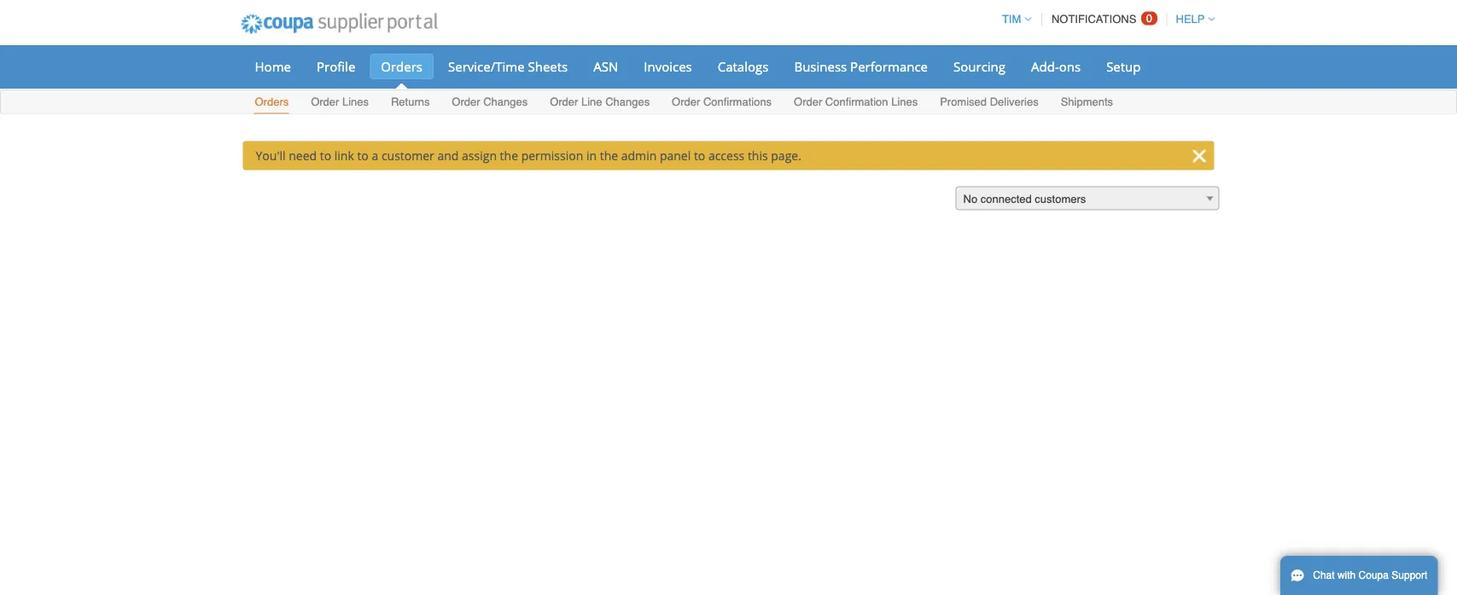 Task type: describe. For each thing, give the bounding box(es) containing it.
admin
[[621, 148, 657, 164]]

sourcing
[[954, 58, 1006, 75]]

changes inside order changes link
[[483, 96, 528, 108]]

support
[[1392, 570, 1428, 582]]

confirmation
[[826, 96, 888, 108]]

line
[[581, 96, 602, 108]]

asn
[[594, 58, 618, 75]]

orders for the rightmost orders link
[[381, 58, 423, 75]]

setup link
[[1096, 54, 1152, 79]]

orders for the left orders link
[[255, 96, 289, 108]]

no
[[964, 193, 978, 206]]

confirmations
[[704, 96, 772, 108]]

2 to from the left
[[357, 148, 369, 164]]

catalogs
[[718, 58, 769, 75]]

chat
[[1313, 570, 1335, 582]]

home
[[255, 58, 291, 75]]

lines inside order confirmation lines link
[[892, 96, 918, 108]]

1 the from the left
[[500, 148, 518, 164]]

business
[[794, 58, 847, 75]]

3 to from the left
[[694, 148, 706, 164]]

coupa supplier portal image
[[229, 3, 449, 45]]

order changes
[[452, 96, 528, 108]]

notifications
[[1052, 13, 1137, 26]]

a
[[372, 148, 378, 164]]

deliveries
[[990, 96, 1039, 108]]

order lines link
[[310, 92, 370, 114]]

customer
[[382, 148, 434, 164]]

profile link
[[306, 54, 367, 79]]

navigation containing notifications 0
[[995, 3, 1215, 36]]

order for order changes
[[452, 96, 480, 108]]

order changes link
[[451, 92, 529, 114]]

shipments link
[[1060, 92, 1114, 114]]

1 horizontal spatial orders link
[[370, 54, 434, 79]]

sheets
[[528, 58, 568, 75]]

order confirmation lines link
[[793, 92, 919, 114]]

2 the from the left
[[600, 148, 618, 164]]

chat with coupa support button
[[1281, 557, 1438, 596]]

returns
[[391, 96, 430, 108]]

shipments
[[1061, 96, 1113, 108]]

performance
[[851, 58, 928, 75]]

help
[[1176, 13, 1205, 26]]

changes inside order line changes link
[[606, 96, 650, 108]]

promised deliveries
[[940, 96, 1039, 108]]

service/time sheets
[[448, 58, 568, 75]]

access
[[709, 148, 745, 164]]

add-ons
[[1031, 58, 1081, 75]]

assign
[[462, 148, 497, 164]]

notifications 0
[[1052, 12, 1153, 26]]

order for order confirmations
[[672, 96, 700, 108]]



Task type: locate. For each thing, give the bounding box(es) containing it.
order down "invoices" link
[[672, 96, 700, 108]]

0 horizontal spatial the
[[500, 148, 518, 164]]

orders up returns
[[381, 58, 423, 75]]

asn link
[[583, 54, 630, 79]]

no connected customers
[[964, 193, 1086, 206]]

order down service/time
[[452, 96, 480, 108]]

to right panel
[[694, 148, 706, 164]]

promised
[[940, 96, 987, 108]]

1 horizontal spatial lines
[[892, 96, 918, 108]]

No connected customers field
[[956, 187, 1220, 211]]

lines down performance
[[892, 96, 918, 108]]

to left link
[[320, 148, 331, 164]]

connected
[[981, 193, 1032, 206]]

order confirmations link
[[671, 92, 773, 114]]

need
[[289, 148, 317, 164]]

home link
[[244, 54, 302, 79]]

order for order line changes
[[550, 96, 578, 108]]

tim link
[[995, 13, 1032, 26]]

0 vertical spatial orders link
[[370, 54, 434, 79]]

invoices
[[644, 58, 692, 75]]

the
[[500, 148, 518, 164], [600, 148, 618, 164]]

No connected customers text field
[[957, 187, 1219, 211]]

5 order from the left
[[794, 96, 822, 108]]

1 lines from the left
[[342, 96, 369, 108]]

orders
[[381, 58, 423, 75], [255, 96, 289, 108]]

3 order from the left
[[550, 96, 578, 108]]

2 order from the left
[[452, 96, 480, 108]]

2 lines from the left
[[892, 96, 918, 108]]

orders link up returns
[[370, 54, 434, 79]]

orders link down home 'link'
[[254, 92, 290, 114]]

to left a
[[357, 148, 369, 164]]

help link
[[1169, 13, 1215, 26]]

panel
[[660, 148, 691, 164]]

ons
[[1059, 58, 1081, 75]]

lines
[[342, 96, 369, 108], [892, 96, 918, 108]]

order down 'profile' link in the left top of the page
[[311, 96, 339, 108]]

1 order from the left
[[311, 96, 339, 108]]

in
[[587, 148, 597, 164]]

navigation
[[995, 3, 1215, 36]]

0 horizontal spatial orders link
[[254, 92, 290, 114]]

and
[[438, 148, 459, 164]]

coupa
[[1359, 570, 1389, 582]]

order down business
[[794, 96, 822, 108]]

profile
[[317, 58, 355, 75]]

1 to from the left
[[320, 148, 331, 164]]

2 changes from the left
[[606, 96, 650, 108]]

link
[[335, 148, 354, 164]]

with
[[1338, 570, 1356, 582]]

0 horizontal spatial lines
[[342, 96, 369, 108]]

permission
[[521, 148, 583, 164]]

you'll need to link to a customer and assign the permission in the admin panel to access this page.
[[256, 148, 802, 164]]

order confirmations
[[672, 96, 772, 108]]

order lines
[[311, 96, 369, 108]]

sourcing link
[[943, 54, 1017, 79]]

setup
[[1107, 58, 1141, 75]]

order for order confirmation lines
[[794, 96, 822, 108]]

1 horizontal spatial orders
[[381, 58, 423, 75]]

orders down home 'link'
[[255, 96, 289, 108]]

this
[[748, 148, 768, 164]]

customers
[[1035, 193, 1086, 206]]

returns link
[[390, 92, 431, 114]]

business performance
[[794, 58, 928, 75]]

add-ons link
[[1020, 54, 1092, 79]]

lines down 'profile' link in the left top of the page
[[342, 96, 369, 108]]

1 changes from the left
[[483, 96, 528, 108]]

0 horizontal spatial orders
[[255, 96, 289, 108]]

2 horizontal spatial to
[[694, 148, 706, 164]]

service/time sheets link
[[437, 54, 579, 79]]

order line changes link
[[549, 92, 651, 114]]

1 horizontal spatial changes
[[606, 96, 650, 108]]

tim
[[1002, 13, 1021, 26]]

0 vertical spatial orders
[[381, 58, 423, 75]]

add-
[[1031, 58, 1059, 75]]

1 horizontal spatial to
[[357, 148, 369, 164]]

1 horizontal spatial the
[[600, 148, 618, 164]]

to
[[320, 148, 331, 164], [357, 148, 369, 164], [694, 148, 706, 164]]

catalogs link
[[707, 54, 780, 79]]

invoices link
[[633, 54, 703, 79]]

order confirmation lines
[[794, 96, 918, 108]]

0
[[1147, 12, 1153, 25]]

lines inside order lines link
[[342, 96, 369, 108]]

the right in in the left of the page
[[600, 148, 618, 164]]

changes
[[483, 96, 528, 108], [606, 96, 650, 108]]

0 horizontal spatial changes
[[483, 96, 528, 108]]

1 vertical spatial orders link
[[254, 92, 290, 114]]

service/time
[[448, 58, 525, 75]]

order left line
[[550, 96, 578, 108]]

promised deliveries link
[[939, 92, 1040, 114]]

page.
[[771, 148, 802, 164]]

0 horizontal spatial to
[[320, 148, 331, 164]]

order for order lines
[[311, 96, 339, 108]]

order line changes
[[550, 96, 650, 108]]

you'll
[[256, 148, 286, 164]]

changes right line
[[606, 96, 650, 108]]

changes down service/time sheets "link"
[[483, 96, 528, 108]]

business performance link
[[783, 54, 939, 79]]

order
[[311, 96, 339, 108], [452, 96, 480, 108], [550, 96, 578, 108], [672, 96, 700, 108], [794, 96, 822, 108]]

the right assign
[[500, 148, 518, 164]]

1 vertical spatial orders
[[255, 96, 289, 108]]

orders link
[[370, 54, 434, 79], [254, 92, 290, 114]]

4 order from the left
[[672, 96, 700, 108]]

chat with coupa support
[[1313, 570, 1428, 582]]



Task type: vqa. For each thing, say whether or not it's contained in the screenshot.
Requests associated with Merge Requests
no



